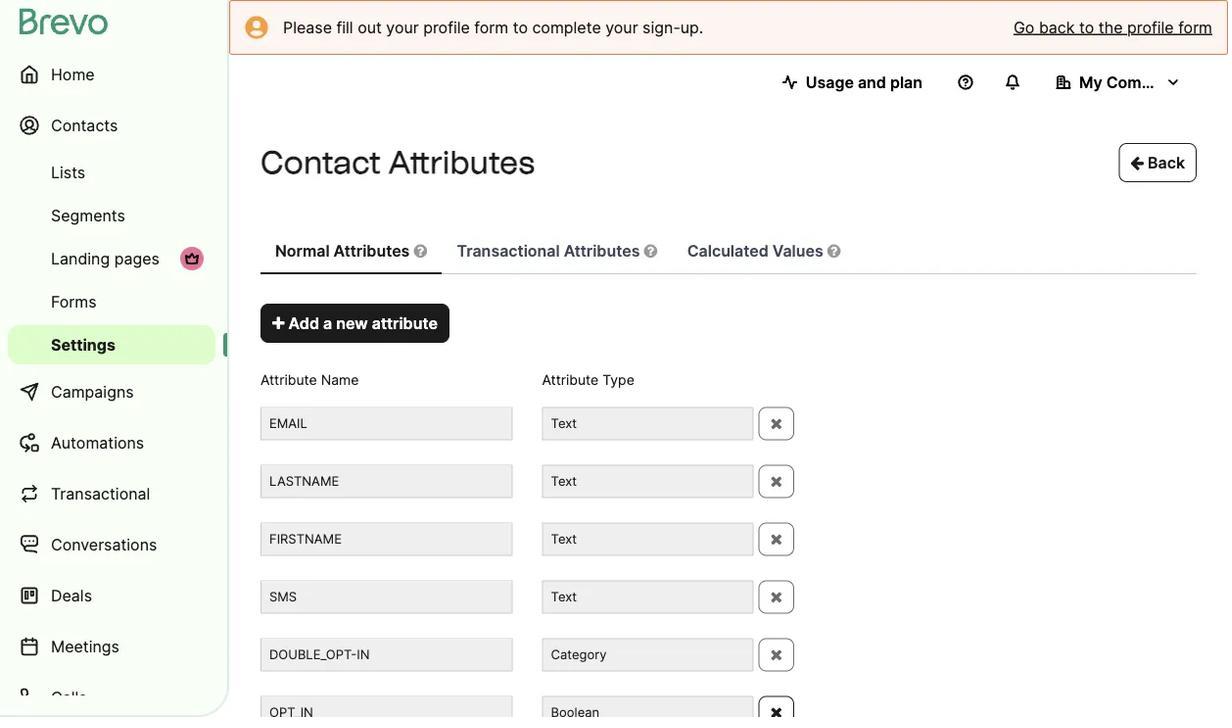 Task type: locate. For each thing, give the bounding box(es) containing it.
transactional
[[457, 241, 560, 260], [51, 484, 150, 503]]

profile right out
[[423, 18, 470, 37]]

1 horizontal spatial your
[[606, 18, 639, 37]]

2 question circle image from the left
[[644, 243, 658, 259]]

your
[[386, 18, 419, 37], [606, 18, 639, 37]]

3 times image from the top
[[771, 589, 783, 605]]

landing
[[51, 249, 110, 268]]

back
[[1040, 18, 1075, 37]]

1 to from the left
[[513, 18, 528, 37]]

profile for your
[[423, 18, 470, 37]]

question circle image left calculated
[[644, 243, 658, 259]]

attribute
[[261, 371, 317, 388], [542, 371, 599, 388]]

transactional attributes
[[457, 241, 644, 260]]

form left complete
[[475, 18, 509, 37]]

1 horizontal spatial profile
[[1128, 18, 1175, 37]]

question circle image right values
[[828, 243, 841, 259]]

times image
[[771, 416, 783, 432], [771, 531, 783, 547], [771, 589, 783, 605], [771, 705, 783, 717]]

0 horizontal spatial transactional
[[51, 484, 150, 503]]

None text field
[[261, 407, 513, 440], [542, 407, 754, 440], [542, 523, 754, 556], [261, 638, 513, 672], [261, 407, 513, 440], [542, 407, 754, 440], [542, 523, 754, 556], [261, 638, 513, 672]]

question circle image
[[414, 243, 427, 259], [644, 243, 658, 259], [828, 243, 841, 259]]

forms
[[51, 292, 97, 311]]

settings
[[51, 335, 116, 354]]

question circle image for calculated values
[[828, 243, 841, 259]]

lists link
[[8, 153, 216, 192]]

0 horizontal spatial question circle image
[[414, 243, 427, 259]]

back
[[1144, 153, 1186, 172]]

transactional for transactional
[[51, 484, 150, 503]]

question circle image up attribute
[[414, 243, 427, 259]]

your right out
[[386, 18, 419, 37]]

calculated
[[688, 241, 769, 260]]

1 horizontal spatial question circle image
[[644, 243, 658, 259]]

forms link
[[8, 282, 216, 321]]

1 form from the left
[[475, 18, 509, 37]]

0 horizontal spatial attribute
[[261, 371, 317, 388]]

please
[[283, 18, 332, 37]]

attribute left type
[[542, 371, 599, 388]]

0 horizontal spatial your
[[386, 18, 419, 37]]

segments link
[[8, 196, 216, 235]]

0 vertical spatial transactional
[[457, 241, 560, 260]]

lists
[[51, 163, 85, 182]]

usage and plan
[[806, 73, 923, 92]]

form for your
[[475, 18, 509, 37]]

2 horizontal spatial question circle image
[[828, 243, 841, 259]]

to
[[513, 18, 528, 37], [1080, 18, 1095, 37]]

please fill out your profile form to complete your sign-up.
[[283, 18, 704, 37]]

1 horizontal spatial attribute
[[542, 371, 599, 388]]

usage
[[806, 73, 854, 92]]

2 times image from the top
[[771, 531, 783, 547]]

None text field
[[261, 465, 513, 498], [542, 465, 754, 498], [261, 523, 513, 556], [261, 580, 513, 614], [542, 580, 754, 614], [542, 638, 754, 672], [261, 696, 513, 717], [542, 696, 754, 717], [261, 465, 513, 498], [542, 465, 754, 498], [261, 523, 513, 556], [261, 580, 513, 614], [542, 580, 754, 614], [542, 638, 754, 672], [261, 696, 513, 717], [542, 696, 754, 717]]

2 form from the left
[[1179, 18, 1213, 37]]

0 horizontal spatial profile
[[423, 18, 470, 37]]

times image
[[771, 474, 783, 489], [771, 647, 783, 663]]

your left sign-
[[606, 18, 639, 37]]

deals link
[[8, 572, 216, 619]]

profile
[[423, 18, 470, 37], [1128, 18, 1175, 37]]

0 horizontal spatial form
[[475, 18, 509, 37]]

to left the
[[1080, 18, 1095, 37]]

fill
[[337, 18, 353, 37]]

the
[[1099, 18, 1123, 37]]

2 profile from the left
[[1128, 18, 1175, 37]]

1 horizontal spatial to
[[1080, 18, 1095, 37]]

normal attributes link
[[261, 229, 442, 274]]

1 vertical spatial transactional
[[51, 484, 150, 503]]

attribute for attribute name
[[261, 371, 317, 388]]

1 profile from the left
[[423, 18, 470, 37]]

new
[[336, 314, 368, 333]]

1 horizontal spatial form
[[1179, 18, 1213, 37]]

question circle image inside "calculated values" link
[[828, 243, 841, 259]]

0 horizontal spatial to
[[513, 18, 528, 37]]

1 horizontal spatial transactional
[[457, 241, 560, 260]]

2 times image from the top
[[771, 647, 783, 663]]

my
[[1080, 73, 1103, 92]]

home
[[51, 65, 95, 84]]

segments
[[51, 206, 125, 225]]

1 attribute from the left
[[261, 371, 317, 388]]

campaigns link
[[8, 368, 216, 415]]

conversations link
[[8, 521, 216, 568]]

to left complete
[[513, 18, 528, 37]]

form
[[475, 18, 509, 37], [1179, 18, 1213, 37]]

left___rvooi image
[[184, 251, 200, 267]]

add a new attribute link
[[261, 304, 450, 343]]

transactional for transactional attributes
[[457, 241, 560, 260]]

question circle image for transactional attributes
[[644, 243, 658, 259]]

0 vertical spatial times image
[[771, 474, 783, 489]]

my company
[[1080, 73, 1179, 92]]

plus image
[[272, 316, 285, 331]]

1 your from the left
[[386, 18, 419, 37]]

form up "company"
[[1179, 18, 1213, 37]]

go
[[1014, 18, 1035, 37]]

profile right the
[[1128, 18, 1175, 37]]

3 question circle image from the left
[[828, 243, 841, 259]]

attributes
[[388, 144, 535, 181], [334, 241, 410, 260], [564, 241, 640, 260]]

question circle image inside transactional attributes link
[[644, 243, 658, 259]]

2 attribute from the left
[[542, 371, 599, 388]]

campaigns
[[51, 382, 134, 401]]

calls link
[[8, 674, 216, 717]]

question circle image inside normal attributes link
[[414, 243, 427, 259]]

1 vertical spatial times image
[[771, 647, 783, 663]]

attribute left name
[[261, 371, 317, 388]]

1 question circle image from the left
[[414, 243, 427, 259]]

transactional link
[[8, 470, 216, 517]]

automations link
[[8, 419, 216, 466]]

2 your from the left
[[606, 18, 639, 37]]



Task type: describe. For each thing, give the bounding box(es) containing it.
2 to from the left
[[1080, 18, 1095, 37]]

meetings
[[51, 637, 120, 656]]

conversations
[[51, 535, 157, 554]]

landing pages link
[[8, 239, 216, 278]]

back link
[[1119, 143, 1197, 182]]

normal attributes
[[275, 241, 414, 260]]

question circle image for normal attributes
[[414, 243, 427, 259]]

automations
[[51, 433, 144, 452]]

contacts link
[[8, 102, 216, 149]]

sign-
[[643, 18, 681, 37]]

1 times image from the top
[[771, 474, 783, 489]]

contacts
[[51, 116, 118, 135]]

transactional attributes link
[[443, 229, 672, 274]]

profile for the
[[1128, 18, 1175, 37]]

go back to the profile form
[[1014, 18, 1213, 37]]

calculated values link
[[673, 229, 856, 274]]

attributes for normal attributes
[[334, 241, 410, 260]]

form for the
[[1179, 18, 1213, 37]]

values
[[773, 241, 824, 260]]

attribute for attribute type
[[542, 371, 599, 388]]

contact
[[261, 144, 381, 181]]

normal
[[275, 241, 330, 260]]

plan
[[891, 73, 923, 92]]

contact attributes
[[261, 144, 535, 181]]

attribute
[[372, 314, 438, 333]]

my company button
[[1041, 63, 1197, 102]]

go back to the profile form link
[[1014, 16, 1213, 39]]

4 times image from the top
[[771, 705, 783, 717]]

company
[[1107, 73, 1179, 92]]

attributes for transactional attributes
[[564, 241, 640, 260]]

deals
[[51, 586, 92, 605]]

home link
[[8, 51, 216, 98]]

landing pages
[[51, 249, 160, 268]]

a
[[323, 314, 332, 333]]

meetings link
[[8, 623, 216, 670]]

pages
[[114, 249, 160, 268]]

attribute name
[[261, 371, 359, 388]]

name
[[321, 371, 359, 388]]

arrow left image
[[1131, 155, 1144, 171]]

and
[[858, 73, 887, 92]]

calls
[[51, 688, 87, 707]]

out
[[358, 18, 382, 37]]

up.
[[681, 18, 704, 37]]

usage and plan button
[[767, 63, 939, 102]]

settings link
[[8, 325, 216, 365]]

add a new attribute
[[285, 314, 438, 333]]

1 times image from the top
[[771, 416, 783, 432]]

type
[[603, 371, 635, 388]]

attributes for contact attributes
[[388, 144, 535, 181]]

add
[[289, 314, 319, 333]]

complete
[[533, 18, 601, 37]]

attribute type
[[542, 371, 635, 388]]

calculated values
[[688, 241, 828, 260]]



Task type: vqa. For each thing, say whether or not it's contained in the screenshot.
Save & Quit button
no



